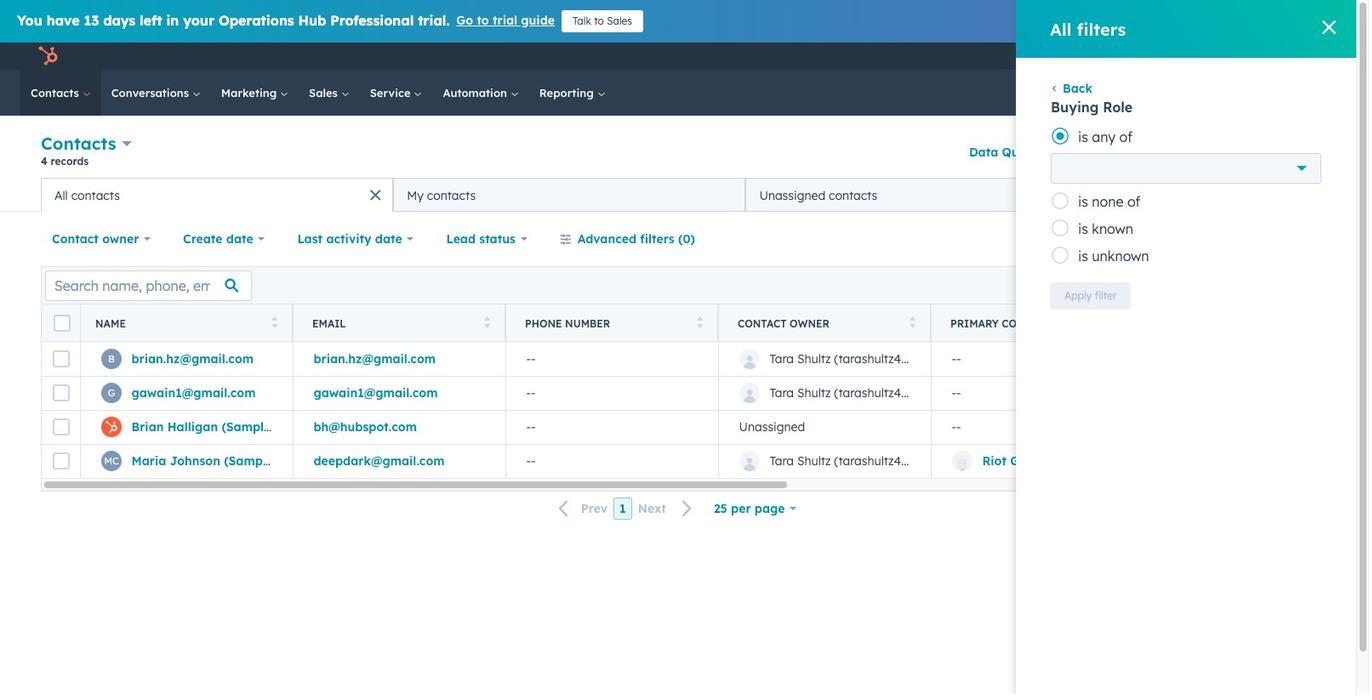 Task type: locate. For each thing, give the bounding box(es) containing it.
buying role
[[1051, 99, 1133, 116]]

games
[[1011, 454, 1052, 469]]

service
[[370, 86, 414, 100]]

tara for brian.hz@gmail.com
[[770, 351, 794, 367]]

0 horizontal spatial contact
[[52, 232, 99, 247]]

of for is any of
[[1120, 129, 1133, 146]]

date down all contacts button
[[226, 232, 253, 247]]

sales inside talk to sales button
[[607, 14, 633, 27]]

all down 4 records
[[54, 188, 68, 203]]

1 vertical spatial unassigned
[[739, 420, 806, 435]]

1 vertical spatial of
[[1128, 193, 1141, 210]]

0 vertical spatial shultz
[[798, 351, 831, 367]]

owner
[[102, 232, 139, 247], [790, 317, 830, 330]]

sales inside sales link
[[309, 86, 341, 100]]

1 tara from the top
[[770, 351, 794, 367]]

reporting
[[540, 86, 597, 100]]

(tarashultz49@gmail.com) for brian.hz@gmail.com
[[835, 351, 983, 367]]

sales left service
[[309, 86, 341, 100]]

contact) down bh@hubspot.com link
[[277, 454, 328, 469]]

is for is known
[[1079, 221, 1089, 238]]

0 vertical spatial unassigned
[[760, 188, 826, 203]]

any
[[1093, 129, 1116, 146]]

data quality
[[970, 144, 1046, 160]]

1 vertical spatial contacts
[[41, 133, 116, 154]]

3 tara from the top
[[770, 454, 794, 469]]

of right none
[[1128, 193, 1141, 210]]

4 press to sort. image from the left
[[910, 316, 916, 328]]

brian
[[132, 420, 164, 435]]

3 -- button from the top
[[506, 410, 719, 444]]

brian.hz@gmail.com link up gawain1@gmail.com button
[[314, 351, 436, 367]]

status
[[480, 232, 516, 247]]

1 horizontal spatial gawain1@gmail.com link
[[314, 386, 438, 401]]

all views link
[[1242, 178, 1316, 212]]

3 press to sort. image from the left
[[697, 316, 703, 328]]

quality
[[1003, 144, 1046, 160]]

is known
[[1079, 221, 1134, 238]]

tara shultz (tarashultz49@gmail.com) for brian.hz@gmail.com
[[770, 351, 983, 367]]

0 vertical spatial (sample
[[222, 420, 271, 435]]

1 horizontal spatial contacts
[[427, 188, 476, 203]]

2 date from the left
[[375, 232, 402, 247]]

0 vertical spatial sales
[[607, 14, 633, 27]]

filters for advanced
[[641, 232, 675, 247]]

deepdark@gmail.com link
[[314, 454, 445, 469]]

1 vertical spatial shultz
[[798, 386, 831, 401]]

create left contact
[[1230, 145, 1262, 158]]

import button
[[1142, 138, 1205, 166]]

-
[[527, 351, 531, 367], [531, 351, 536, 367], [952, 351, 957, 367], [957, 351, 962, 367], [527, 386, 531, 401], [531, 386, 536, 401], [952, 386, 957, 401], [957, 386, 962, 401], [527, 420, 531, 435], [531, 420, 536, 435], [952, 420, 957, 435], [957, 420, 962, 435], [527, 454, 531, 469], [531, 454, 536, 469]]

tara shultz (tarashultz49@gmail.com) button for brian.hz@gmail.com
[[719, 342, 983, 376]]

tara for gawain1@gmail.com
[[770, 386, 794, 401]]

automation link
[[433, 70, 529, 116]]

filters for all
[[1077, 18, 1127, 40]]

settings link
[[1128, 43, 1149, 70]]

create inside button
[[1230, 145, 1262, 158]]

1 press to sort. element from the left
[[271, 316, 278, 331]]

create
[[1230, 145, 1262, 158], [183, 232, 223, 247]]

create for create contact
[[1230, 145, 1262, 158]]

apply filter
[[1065, 289, 1117, 302]]

1 horizontal spatial contact
[[738, 317, 787, 330]]

25 per page button
[[703, 492, 808, 526]]

contacts banner
[[41, 130, 1316, 178]]

-- button for brian.hz@gmail.com
[[506, 342, 719, 376]]

1 vertical spatial tara shultz (tarashultz49@gmail.com)
[[770, 386, 983, 401]]

phone number
[[525, 317, 611, 330]]

2 -- button from the top
[[506, 376, 719, 410]]

0 vertical spatial contact)
[[275, 420, 326, 435]]

brian.hz@gmail.com up halligan
[[132, 351, 254, 367]]

pagination navigation
[[549, 498, 703, 521]]

0 horizontal spatial brian.hz@gmail.com link
[[132, 351, 254, 367]]

1 brian.hz@gmail.com link from the left
[[132, 351, 254, 367]]

0 horizontal spatial gawain1@gmail.com link
[[132, 386, 256, 401]]

2 brian.hz@gmail.com link from the left
[[314, 351, 436, 367]]

press to sort. image
[[271, 316, 278, 328], [484, 316, 490, 328], [697, 316, 703, 328], [910, 316, 916, 328]]

0 horizontal spatial contact owner
[[52, 232, 139, 247]]

2 vertical spatial tara shultz (tarashultz49@gmail.com)
[[770, 454, 983, 469]]

tara shultz (tarashultz49@gmail.com) button for gawain1@gmail.com
[[719, 376, 983, 410]]

Search HubSpot search field
[[1119, 78, 1326, 107]]

riot games
[[983, 454, 1052, 469]]

1 horizontal spatial gawain1@gmail.com
[[314, 386, 438, 401]]

0 vertical spatial filters
[[1077, 18, 1127, 40]]

4 is from the top
[[1079, 248, 1089, 265]]

gawain1@gmail.com up bh@hubspot.com link
[[314, 386, 438, 401]]

3 tara shultz (tarashultz49@gmail.com) button from the top
[[719, 444, 983, 478]]

0 vertical spatial contact
[[52, 232, 99, 247]]

is left none
[[1079, 193, 1089, 210]]

1 horizontal spatial sales
[[607, 14, 633, 27]]

advanced filters (0) button
[[549, 222, 707, 256]]

last activity date button
[[286, 222, 425, 256]]

0 vertical spatial (tarashultz49@gmail.com)
[[835, 351, 983, 367]]

all for all filters
[[1051, 18, 1072, 40]]

2 gawain1@gmail.com link from the left
[[314, 386, 438, 401]]

3 is from the top
[[1079, 221, 1089, 238]]

contact inside popup button
[[52, 232, 99, 247]]

1 vertical spatial (tarashultz49@gmail.com)
[[835, 386, 983, 401]]

2 brian.hz@gmail.com from the left
[[314, 351, 436, 367]]

tara shultz (tarashultz49@gmail.com) button for deepdark@gmail.com
[[719, 444, 983, 478]]

contacts
[[71, 188, 120, 203], [427, 188, 476, 203], [829, 188, 878, 203]]

brian.hz@gmail.com link
[[132, 351, 254, 367], [314, 351, 436, 367]]

hubspot image
[[37, 46, 58, 66]]

brian.hz@gmail.com
[[132, 351, 254, 367], [314, 351, 436, 367]]

1 horizontal spatial brian.hz@gmail.com
[[314, 351, 436, 367]]

0 horizontal spatial create
[[183, 232, 223, 247]]

operations
[[219, 12, 294, 29]]

create down all contacts button
[[183, 232, 223, 247]]

1 vertical spatial filters
[[641, 232, 675, 247]]

0 horizontal spatial filters
[[641, 232, 675, 247]]

3 (tarashultz49@gmail.com) from the top
[[835, 454, 983, 469]]

2 press to sort. image from the left
[[484, 316, 490, 328]]

1 gawain1@gmail.com link from the left
[[132, 386, 256, 401]]

all
[[1051, 18, 1072, 40], [1253, 187, 1268, 203], [54, 188, 68, 203]]

owner inside contact owner popup button
[[102, 232, 139, 247]]

contacts inside button
[[71, 188, 120, 203]]

1 is from the top
[[1079, 129, 1089, 146]]

gawain1@gmail.com link up halligan
[[132, 386, 256, 401]]

create contact
[[1230, 145, 1302, 158]]

1 horizontal spatial filters
[[1077, 18, 1127, 40]]

create inside popup button
[[183, 232, 223, 247]]

2 gawain1@gmail.com from the left
[[314, 386, 438, 401]]

1 horizontal spatial brian.hz@gmail.com link
[[314, 351, 436, 367]]

of right any
[[1120, 129, 1133, 146]]

press to sort. element for email
[[484, 316, 490, 331]]

0 horizontal spatial contacts
[[71, 188, 120, 203]]

1 tara shultz (tarashultz49@gmail.com) button from the top
[[719, 342, 983, 376]]

2 contacts from the left
[[427, 188, 476, 203]]

3 contacts from the left
[[829, 188, 878, 203]]

date right the activity
[[375, 232, 402, 247]]

gawain1@gmail.com link up bh@hubspot.com link
[[314, 386, 438, 401]]

2 (tarashultz49@gmail.com) from the top
[[835, 386, 983, 401]]

1 vertical spatial contact owner
[[738, 317, 830, 330]]

2 vertical spatial shultz
[[798, 454, 831, 469]]

1 tara shultz (tarashultz49@gmail.com) from the top
[[770, 351, 983, 367]]

4 -- button from the top
[[506, 444, 719, 478]]

unassigned for unassigned contacts
[[760, 188, 826, 203]]

2 shultz from the top
[[798, 386, 831, 401]]

hubspot link
[[27, 43, 72, 70]]

shultz
[[798, 351, 831, 367], [798, 386, 831, 401], [798, 454, 831, 469]]

maria johnson (sample contact) link
[[132, 454, 328, 469]]

view
[[1156, 187, 1183, 203]]

1 vertical spatial tara
[[770, 386, 794, 401]]

0 horizontal spatial brian.hz@gmail.com
[[132, 351, 254, 367]]

contacts down hubspot link
[[31, 86, 82, 100]]

brian.hz@gmail.com up gawain1@gmail.com button
[[314, 351, 436, 367]]

contacts up records at the top of the page
[[41, 133, 116, 154]]

1 contacts from the left
[[71, 188, 120, 203]]

is left any
[[1079, 129, 1089, 146]]

johnson
[[170, 454, 220, 469]]

trial.
[[418, 12, 450, 29]]

all contacts
[[54, 188, 120, 203]]

0 horizontal spatial owner
[[102, 232, 139, 247]]

1 horizontal spatial all
[[1051, 18, 1072, 40]]

advanced
[[578, 232, 637, 247]]

1 vertical spatial (sample
[[224, 454, 273, 469]]

(sample
[[222, 420, 271, 435], [224, 454, 273, 469]]

all contacts button
[[41, 178, 394, 212]]

3 shultz from the top
[[798, 454, 831, 469]]

0 horizontal spatial date
[[226, 232, 253, 247]]

to right talk
[[594, 14, 604, 27]]

create contact button
[[1216, 138, 1316, 166]]

of
[[1120, 129, 1133, 146], [1128, 193, 1141, 210]]

professional
[[331, 12, 414, 29]]

gawain1@gmail.com up halligan
[[132, 386, 256, 401]]

to inside you have 13 days left in your operations hub professional trial. go to trial guide
[[477, 13, 489, 28]]

shultz for brian.hz@gmail.com
[[798, 351, 831, 367]]

0 vertical spatial tara shultz (tarashultz49@gmail.com)
[[770, 351, 983, 367]]

0 vertical spatial of
[[1120, 129, 1133, 146]]

0 vertical spatial contact owner
[[52, 232, 139, 247]]

filters left (0) at the top
[[641, 232, 675, 247]]

go to trial guide link
[[457, 10, 555, 32]]

contacts link
[[20, 70, 101, 116]]

calling image
[[1031, 51, 1046, 66]]

0 vertical spatial owner
[[102, 232, 139, 247]]

2 vertical spatial (tarashultz49@gmail.com)
[[835, 454, 983, 469]]

contacts button
[[41, 131, 132, 156]]

2 horizontal spatial all
[[1253, 187, 1268, 203]]

filters up help popup button
[[1077, 18, 1127, 40]]

go
[[457, 13, 473, 28]]

0 horizontal spatial sales
[[309, 86, 341, 100]]

talk to sales
[[573, 14, 633, 27]]

2 tara shultz (tarashultz49@gmail.com) from the top
[[770, 386, 983, 401]]

1 press to sort. image from the left
[[271, 316, 278, 328]]

reporting link
[[529, 70, 616, 116]]

contacts
[[31, 86, 82, 100], [41, 133, 116, 154]]

all inside button
[[54, 188, 68, 203]]

advanced filters (0)
[[578, 232, 695, 247]]

1 brian.hz@gmail.com from the left
[[132, 351, 254, 367]]

contact) up maria johnson (sample contact) "link"
[[275, 420, 326, 435]]

0 vertical spatial create
[[1230, 145, 1262, 158]]

0 horizontal spatial to
[[477, 13, 489, 28]]

primary company column header
[[931, 305, 1145, 342]]

1 -- button from the top
[[506, 342, 719, 376]]

back
[[1063, 81, 1093, 96]]

marketing
[[221, 86, 280, 100]]

create for create date
[[183, 232, 223, 247]]

2 vertical spatial tara
[[770, 454, 794, 469]]

next button
[[632, 498, 703, 521]]

1 shultz from the top
[[798, 351, 831, 367]]

0 horizontal spatial gawain1@gmail.com
[[132, 386, 256, 401]]

1 button
[[614, 498, 632, 520]]

1 horizontal spatial to
[[594, 14, 604, 27]]

1 horizontal spatial date
[[375, 232, 402, 247]]

2 is from the top
[[1079, 193, 1089, 210]]

page
[[755, 501, 785, 517]]

0 horizontal spatial all
[[54, 188, 68, 203]]

--
[[527, 351, 536, 367], [952, 351, 962, 367], [527, 386, 536, 401], [952, 386, 962, 401], [527, 420, 536, 435], [952, 420, 962, 435], [527, 454, 536, 469]]

3 tara shultz (tarashultz49@gmail.com) from the top
[[770, 454, 983, 469]]

notifications button
[[1152, 43, 1174, 70]]

tara
[[770, 351, 794, 367], [770, 386, 794, 401], [770, 454, 794, 469]]

add
[[1129, 187, 1152, 203]]

guide
[[521, 13, 555, 28]]

4 press to sort. element from the left
[[910, 316, 916, 331]]

sales
[[607, 14, 633, 27], [309, 86, 341, 100]]

to right 'go'
[[477, 13, 489, 28]]

is down is known
[[1079, 248, 1089, 265]]

2 tara from the top
[[770, 386, 794, 401]]

unassigned inside button
[[760, 188, 826, 203]]

(sample up maria johnson (sample contact)
[[222, 420, 271, 435]]

filters inside button
[[641, 232, 675, 247]]

2 press to sort. element from the left
[[484, 316, 490, 331]]

1 horizontal spatial owner
[[790, 317, 830, 330]]

marketing link
[[211, 70, 299, 116]]

1 horizontal spatial create
[[1230, 145, 1262, 158]]

1 vertical spatial create
[[183, 232, 223, 247]]

data quality link
[[959, 135, 1047, 169]]

is for is none of
[[1079, 193, 1089, 210]]

sales right talk
[[607, 14, 633, 27]]

1 vertical spatial contact
[[738, 317, 787, 330]]

(tarashultz49@gmail.com) for gawain1@gmail.com
[[835, 386, 983, 401]]

1 vertical spatial sales
[[309, 86, 341, 100]]

brian.hz@gmail.com link inside button
[[314, 351, 436, 367]]

press to sort. element
[[271, 316, 278, 331], [484, 316, 490, 331], [697, 316, 703, 331], [910, 316, 916, 331]]

close image
[[1323, 20, 1337, 34]]

all left views
[[1253, 187, 1268, 203]]

is left known
[[1079, 221, 1089, 238]]

0 vertical spatial tara
[[770, 351, 794, 367]]

tara for deepdark@gmail.com
[[770, 454, 794, 469]]

gawain1@gmail.com
[[132, 386, 256, 401], [314, 386, 438, 401]]

you
[[17, 12, 42, 29]]

all views
[[1253, 187, 1305, 203]]

1 (tarashultz49@gmail.com) from the top
[[835, 351, 983, 367]]

contacts for unassigned contacts
[[829, 188, 878, 203]]

2 horizontal spatial contacts
[[829, 188, 878, 203]]

all up marketplaces popup button
[[1051, 18, 1072, 40]]

3 press to sort. element from the left
[[697, 316, 703, 331]]

brian.hz@gmail.com link up halligan
[[132, 351, 254, 367]]

gawain1@gmail.com inside button
[[314, 386, 438, 401]]

unassigned inside button
[[739, 420, 806, 435]]

is
[[1079, 129, 1089, 146], [1079, 193, 1089, 210], [1079, 221, 1089, 238], [1079, 248, 1089, 265]]

-- button for deepdark@gmail.com
[[506, 444, 719, 478]]

1 vertical spatial contact)
[[277, 454, 328, 469]]

(sample down "brian halligan (sample contact)" 'link'
[[224, 454, 273, 469]]

contact
[[52, 232, 99, 247], [738, 317, 787, 330]]

2 tara shultz (tarashultz49@gmail.com) button from the top
[[719, 376, 983, 410]]



Task type: vqa. For each thing, say whether or not it's contained in the screenshot.
deepdark@gmail.com
yes



Task type: describe. For each thing, give the bounding box(es) containing it.
automation
[[443, 86, 511, 100]]

help image
[[1102, 50, 1117, 66]]

talk
[[573, 14, 592, 27]]

show
[[1231, 13, 1263, 29]]

views
[[1272, 187, 1305, 203]]

primary
[[951, 317, 999, 330]]

-- button for gawain1@gmail.com
[[506, 376, 719, 410]]

25 per page
[[714, 501, 785, 517]]

apoptosis studios 2 button
[[1177, 43, 1335, 70]]

my contacts
[[407, 188, 476, 203]]

tara shultz image
[[1187, 49, 1203, 64]]

conversations
[[111, 86, 192, 100]]

notifications image
[[1155, 50, 1171, 65]]

none
[[1093, 193, 1124, 210]]

tara shultz (tarashultz49@gmail.com) for gawain1@gmail.com
[[770, 386, 983, 401]]

import
[[1157, 145, 1191, 158]]

name
[[95, 317, 126, 330]]

brian.hz@gmail.com inside button
[[314, 351, 436, 367]]

help button
[[1095, 43, 1124, 70]]

press to sort. image for contact owner
[[910, 316, 916, 328]]

contact) for deepdark@gmail.com
[[277, 454, 328, 469]]

1 date from the left
[[226, 232, 253, 247]]

shultz for gawain1@gmail.com
[[798, 386, 831, 401]]

bh@hubspot.com button
[[293, 410, 506, 444]]

talk to sales button
[[562, 10, 644, 32]]

-- button for bh@hubspot.com
[[506, 410, 719, 444]]

add view (3/50) button
[[1099, 178, 1242, 212]]

Search name, phone, email addresses, or company search field
[[45, 270, 252, 301]]

actions
[[1072, 145, 1107, 158]]

conversations link
[[101, 70, 211, 116]]

unassigned for unassigned
[[739, 420, 806, 435]]

4 records
[[41, 155, 89, 168]]

email
[[312, 317, 346, 330]]

lead status button
[[435, 222, 539, 256]]

0 vertical spatial contacts
[[31, 86, 82, 100]]

contacts for all contacts
[[71, 188, 120, 203]]

my contacts button
[[394, 178, 746, 212]]

brian halligan (sample contact) link
[[132, 420, 326, 435]]

marketplaces image
[[1066, 50, 1082, 66]]

gawain1@gmail.com link inside button
[[314, 386, 438, 401]]

13
[[84, 12, 99, 29]]

(sample for halligan
[[222, 420, 271, 435]]

deepdark@gmail.com button
[[293, 444, 506, 478]]

unknown
[[1093, 248, 1150, 265]]

maria johnson (sample contact)
[[132, 454, 328, 469]]

last
[[297, 232, 323, 247]]

press to sort. element for contact owner
[[910, 316, 916, 331]]

hub
[[298, 12, 326, 29]]

(tarashultz49@gmail.com) for deepdark@gmail.com
[[835, 454, 983, 469]]

1 gawain1@gmail.com from the left
[[132, 386, 256, 401]]

contact owner button
[[41, 222, 162, 256]]

is for is unknown
[[1079, 248, 1089, 265]]

(sample for johnson
[[224, 454, 273, 469]]

per
[[731, 501, 751, 517]]

calling button
[[1024, 43, 1053, 70]]

contact) for bh@hubspot.com
[[275, 420, 326, 435]]

halligan
[[168, 420, 218, 435]]

brian halligan (sample contact)
[[132, 420, 326, 435]]

all for all views
[[1253, 187, 1268, 203]]

all filters
[[1051, 18, 1127, 40]]

tara shultz (tarashultz49@gmail.com) for deepdark@gmail.com
[[770, 454, 983, 469]]

contacts inside popup button
[[41, 133, 116, 154]]

contacts for my contacts
[[427, 188, 476, 203]]

1 vertical spatial owner
[[790, 317, 830, 330]]

unassigned button
[[719, 410, 931, 444]]

you have 13 days left in your operations hub professional trial. go to trial guide
[[17, 12, 555, 29]]

data
[[970, 144, 999, 160]]

(3/50)
[[1187, 187, 1224, 203]]

shultz for deepdark@gmail.com
[[798, 454, 831, 469]]

contact owner inside popup button
[[52, 232, 139, 247]]

show features
[[1231, 13, 1316, 29]]

unassigned contacts button
[[746, 178, 1099, 212]]

apoptosis studios 2 menu
[[1022, 43, 1337, 70]]

filter
[[1095, 289, 1117, 302]]

is any of
[[1079, 129, 1133, 146]]

(0)
[[679, 232, 695, 247]]

left
[[140, 12, 162, 29]]

studios
[[1261, 49, 1300, 63]]

is for is any of
[[1079, 129, 1089, 146]]

settings image
[[1131, 50, 1146, 65]]

known
[[1093, 221, 1134, 238]]

press to sort. element for phone number
[[697, 316, 703, 331]]

all for all contacts
[[54, 188, 68, 203]]

company
[[1002, 317, 1054, 330]]

prev
[[581, 502, 608, 517]]

press to sort. image for phone number
[[697, 316, 703, 328]]

1 horizontal spatial contact owner
[[738, 317, 830, 330]]

buying
[[1051, 99, 1099, 116]]

create date
[[183, 232, 253, 247]]

your
[[183, 12, 215, 29]]

to inside talk to sales button
[[594, 14, 604, 27]]

phone
[[525, 317, 562, 330]]

is unknown
[[1079, 248, 1150, 265]]

trial
[[493, 13, 518, 28]]

next
[[638, 502, 667, 517]]

press to sort. image for email
[[484, 316, 490, 328]]

apoptosis studios 2
[[1206, 49, 1309, 63]]

my
[[407, 188, 424, 203]]

apply filter button
[[1051, 283, 1132, 310]]

apply
[[1065, 289, 1092, 302]]

2
[[1303, 49, 1309, 63]]

bh@hubspot.com
[[314, 420, 417, 435]]

role
[[1104, 99, 1133, 116]]

create date button
[[172, 222, 276, 256]]

apoptosis
[[1206, 49, 1258, 63]]

lead status
[[446, 232, 516, 247]]

unassigned contacts
[[760, 188, 878, 203]]

4
[[41, 155, 47, 168]]

in
[[166, 12, 179, 29]]

show features button
[[1231, 11, 1340, 32]]

records
[[51, 155, 89, 168]]

brian.hz@gmail.com button
[[293, 342, 506, 376]]

of for is none of
[[1128, 193, 1141, 210]]



